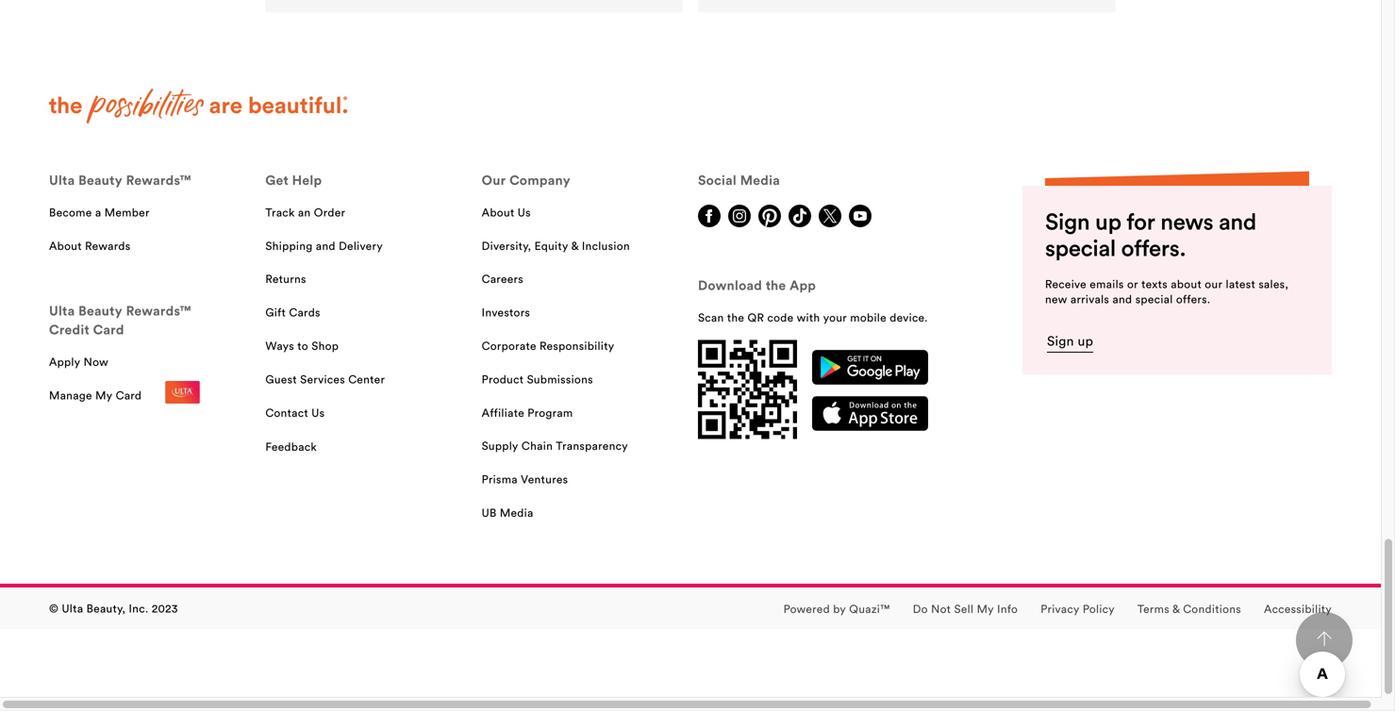 Task type: describe. For each thing, give the bounding box(es) containing it.
is inside a temporary hold will be placed on the ultamate rewards points you've redeemed to pay for your order. once your order ships and you've received your final shipment notice, the hold will be released and the points will be deducted from your account. how do i redeem my points online? make sure you are logged in on ulta.com and your ultamate rewards member id is displayed on your my account page. once you finish adding products to your bag, proceed to secure checkout and confirm your shipping and payment information. under payment & billing, expand the 'redeem ultamate rewards points' field, select how many points you would like to redeem on this purchase and then place your order. you may redeem up to 4,000 points in a single online purchase and up to 10,000 points in a single in-store purchase. any points remaining can be redeemed in a future purchase.
[[469, 410, 480, 429]]

ulta inside ulta beauty rewards™ credit card
[[49, 303, 75, 320]]

also inside in to your ulta.com account, selecting order status, and then selecting the order number shown on the bottom of the packing slip. you can also access it quickly in the app.
[[524, 445, 552, 464]]

by left bringing
[[806, 154, 823, 173]]

you inside a temporary hold will be placed on the ultamate rewards points you've redeemed to pay for your order. once your order ships and you've received your final shipment notice, the hold will be released and the points will be deducted from your account. how do i redeem my points online? make sure you are logged in on ulta.com and your ultamate rewards member id is displayed on your my account page. once you finish adding products to your bag, proceed to secure checkout and confirm your shipping and payment information. under payment & billing, expand the 'redeem ultamate rewards points' field, select how many points you would like to redeem on this purchase and then place your order. you may redeem up to 4,000 points in a single online purchase and up to 10,000 points in a single in-store purchase. any points remaining can be redeemed in a future purchase.
[[637, 500, 662, 520]]

points down link.
[[843, 500, 886, 520]]

your inside sign up for news and special offers. footer
[[823, 310, 847, 324]]

payment inside if you return the product within 60 days of the original purchase and it's accompanied by the original email order confirmation, physical credit card and packing slip, you will receive your refund in the form of your original payment. however, if you originally used an online payment service (e.g., paypal, afterpay), your refund will be made to your preferred credit or debit card or issued as an in-store credit. in all other cases, the refund will be made in the form of an in-store credit.
[[441, 550, 502, 570]]

secure
[[599, 432, 648, 452]]

the down quazi™
[[858, 618, 881, 637]]

tip: check the latest tracking links you receive. sometimes your package is handed to usps for final delivery. if this happens, you will have an additional link.
[[374, 442, 972, 484]]

for left same
[[653, 0, 673, 7]]

email inside if you return the product within 60 days of the original purchase and it's accompanied by the original email order confirmation, physical credit card and packing slip, you will receive your refund in the form of your original payment. however, if you originally used an online payment service (e.g., paypal, afterpay), your refund will be made to your preferred credit or debit card or issued as an in-store credit. in all other cases, the refund will be made in the form of an in-store credit.
[[457, 505, 495, 524]]

as inside if you return the product within 60 days of the original purchase and it's accompanied by the original email order confirmation, physical credit card and packing slip, you will receive your refund in the form of your original payment. however, if you originally used an online payment service (e.g., paypal, afterpay), your refund will be made to your preferred credit or debit card or issued as an in-store credit. in all other cases, the refund will be made in the form of an in-store credit.
[[650, 573, 665, 592]]

may inside damaged item? you may return or exchange in store with your receipt or contact guest services through the options toward the bottom of the page for assistance with mailing the item back.
[[518, 537, 547, 556]]

0 vertical spatial tax.
[[814, 33, 839, 52]]

facebook image
[[698, 205, 721, 227]]

toward inside the "missing item? check your order to make sure that it is not being sent in multiple packages (this would show as having multiple tracking numbers). if not, please contact guest services through the options toward the bottom of the page."
[[579, 665, 628, 685]]

shipped inside orders qualifying for free or discounted shipping promotions are shipped via our standard service only. free or discounted shipping is available in the contiguous u.s. states only, and excludes alaska, hawaii, u.s. territories, po boxes, apo/fpo addresses and oversized packages.
[[838, 116, 894, 135]]

by inside if you return the product within 60 days of the original purchase and it's accompanied by the original email order confirmation, physical credit card and packing slip, you will receive your refund in the form of your original payment. however, if you originally used an online payment service (e.g., paypal, afterpay), your refund will be made to your preferred credit or debit card or issued as an in-store credit. in all other cases, the refund will be made in the form of an in-store credit.
[[978, 483, 995, 502]]

privacy policy link
[[1041, 602, 1115, 619]]

bottom inside the "missing item? check your order to make sure that it is not being sent in multiple packages (this would show as having multiple tracking numbers). if not, please contact guest services through the options toward the bottom of the page."
[[659, 665, 710, 685]]

2 vertical spatial redeem
[[700, 500, 753, 520]]

card up powered by quazi™
[[835, 582, 868, 602]]

accessibility link
[[1264, 602, 1332, 619]]

playstore image
[[812, 350, 928, 385]]

orders for orders qualifying for free or discounted shipping promotions are shipped via our standard service only. free or discounted shipping is available in the contiguous u.s. states only, and excludes alaska, hawaii, u.s. territories, po boxes, apo/fpo addresses and oversized packages.
[[374, 116, 422, 135]]

return inside if you return the product within 60 days of the original purchase and it's accompanied by the original email order confirmation, physical credit card and packing slip, you will receive your refund in the form of your original payment. however, if you originally used an online payment service (e.g., paypal, afterpay), your refund will be made to your preferred credit or debit card or issued as an in-store credit. in all other cases, the refund will be made in the form of an in-store credit.
[[417, 483, 460, 502]]

i
[[470, 364, 474, 384]]

displayed
[[484, 410, 550, 429]]

ultamate inside ultamate rewards members can also check their orders by logging in at ulta.com or the mobile app and navigating to "my orders".
[[376, 382, 439, 401]]

ulta up become
[[49, 172, 75, 189]]

powered by quazi™
[[783, 602, 890, 616]]

to left 4,000
[[779, 500, 793, 520]]

the up my in the bottom of the page
[[526, 342, 549, 361]]

order inside an online or in-app purchase can be returned to us by mail or by bringing it to any one of our ulta beauty stores. please note that shipping charges on your original order will not be refunded, unless the package was incorrectly shipped, or you received defective merchandise.
[[890, 176, 928, 196]]

and down 'mail'
[[759, 177, 785, 196]]

the inside an online or in-app purchase can be returned to us by mail or by bringing it to any one of our ulta beauty stores. please note that shipping charges on your original order will not be refunded, unless the package was incorrectly shipped, or you received defective merchandise.
[[494, 199, 517, 218]]

avoid
[[394, 294, 432, 313]]

receive inside hold onto your ulta beauty gift card until you receive your entire order. if we can't fulfill the portion of your order that was paid for with your gift card, we'll return the money to it when you get your final shipment email.
[[732, 155, 783, 174]]

to up account,
[[936, 377, 951, 396]]

can inside simply bring the item(s) you wish to return to the store with its original email order confirmation, packing slip and all original packaging materials. if you are unable to locate your email order confirmation, you can print it by
[[620, 400, 645, 419]]

by right us
[[733, 154, 750, 173]]

our left stores on the top of the page
[[651, 258, 676, 277]]

0 vertical spatial purchase.
[[865, 523, 934, 542]]

ulta.com up avoid
[[374, 272, 435, 291]]

entire
[[822, 155, 863, 174]]

0 horizontal spatial logging
[[721, 400, 774, 419]]

1 horizontal spatial item
[[545, 55, 576, 75]]

standard inside all orders containing hazardous materials must be shipped via standard and cannot be shipped via expedited or premium. all orders containing hazardous materials can only be shipped to addresses within the contiguous u.s. states and cannot be shipped to alaska, hawaii, u.s. territories, po boxes or apo/ fpo addresses.
[[815, 131, 879, 151]]

and down order
[[316, 238, 336, 253]]

options inside damaged item? you may return or exchange in store with your receipt or contact guest services through the options toward the bottom of the page for assistance with mailing the item back.
[[522, 560, 575, 579]]

the right 'back'
[[888, 55, 911, 75]]

ship
[[503, 272, 532, 291]]

a inside your financial institution will place a temporary hold on your card for the amount of the order when:
[[618, 618, 626, 637]]

returns link
[[265, 271, 306, 290]]

any
[[938, 523, 965, 542]]

ulta.com
[[672, 387, 735, 406]]

the up "how"
[[416, 344, 439, 363]]

0 horizontal spatial redeem
[[478, 364, 531, 384]]

will up 'costs'
[[538, 274, 562, 293]]

you inside damaged item? you may return or exchange in store with your receipt or contact guest services through the options toward the bottom of the page for assistance with mailing the item back.
[[488, 537, 514, 556]]

1 horizontal spatial cannot
[[912, 131, 961, 151]]

4,000
[[797, 500, 839, 520]]

be right the we'll
[[987, 176, 1005, 196]]

locate
[[955, 377, 998, 396]]

to inside if you return the product within 60 days of the original purchase and it's accompanied by the original email order confirmation, physical credit card and packing slip, you will receive your refund in the form of your original payment. however, if you originally used an online payment service (e.g., paypal, afterpay), your refund will be made to your preferred credit or debit card or issued as an in-store credit. in all other cases, the refund will be made in the form of an in-store credit.
[[906, 550, 921, 570]]

the right notice,
[[903, 319, 926, 338]]

ulta right ©
[[62, 601, 83, 615]]

for inside lose something? online purchases returned to an ulta beauty store without the original email order confirmation, physical credit card and packing slip are only eligible for exchanges or in-store credit at the lowest selling price at which the product was sold by ulta beauty during the 90-day period preceding the return.
[[930, 656, 950, 675]]

shipping
[[265, 238, 313, 253]]

sure inside the "missing item? check your order to make sure that it is not being sent in multiple packages (this would show as having multiple tracking numbers). if not, please contact guest services through the options toward the bottom of the page."
[[661, 620, 691, 639]]

other
[[835, 573, 872, 592]]

1 vertical spatial discounted
[[590, 139, 668, 158]]

the up for unsuccessfully submitted orders placed with credit/debit card
[[632, 560, 655, 579]]

online inside if you return the product within 60 days of the original purchase and it's accompanied by the original email order confirmation, physical credit card and packing slip, you will receive your refund in the form of your original payment. however, if you originally used an online payment service (e.g., paypal, afterpay), your refund will be made to your preferred credit or debit card or issued as an in-store credit. in all other cases, the refund will be made in the form of an in-store credit.
[[394, 550, 437, 570]]

us for contact us
[[312, 405, 325, 420]]

scan the qr code with your mobile device.
[[698, 310, 928, 324]]

defective
[[871, 199, 936, 218]]

status
[[443, 344, 485, 363]]

0 vertical spatial if
[[675, 10, 685, 30]]

of up (e.g.,
[[594, 528, 608, 547]]

id
[[449, 410, 465, 429]]

being
[[783, 620, 822, 639]]

to up the we'll
[[903, 154, 917, 173]]

page. inside the "missing item? check your order to make sure that it is not being sent in multiple packages (this would show as having multiple tracking numbers). if not, please contact guest services through the options toward the bottom of the page."
[[759, 665, 798, 685]]

up inside the sign up link
[[1078, 332, 1093, 349]]

1 selecting from the left
[[374, 422, 437, 441]]

on up "account"
[[650, 387, 668, 406]]

ulta inside an online or in-app purchase can be returned to us by mail or by bringing it to any one of our ulta beauty stores. please note that shipping charges on your original order will not be refunded, unless the package was incorrectly shipped, or you received defective merchandise.
[[401, 176, 429, 196]]

rewards up accompanied in the right of the page
[[928, 455, 988, 474]]

excludes
[[486, 161, 547, 181]]

order. inside hold onto your ulta beauty gift card until you receive your entire order. if we can't fulfill the portion of your order that was paid for with your gift card, we'll return the money to it when you get your final shipment email.
[[867, 155, 908, 174]]

0 horizontal spatial my
[[95, 388, 113, 402]]

and up investors
[[488, 279, 514, 298]]

privacy
[[1041, 602, 1080, 616]]

a temporary hold will be placed on the ultamate rewards points you've redeemed to pay for your order. once your order ships and you've received your final shipment notice, the hold will be released and the points will be deducted from your account. how do i redeem my points online? make sure you are logged in on ulta.com and your ultamate rewards member id is displayed on your my account page. once you finish adding products to your bag, proceed to secure checkout and confirm your shipping and payment information. under payment & billing, expand the 'redeem ultamate rewards points' field, select how many points you would like to redeem on this purchase and then place your order. you may redeem up to 4,000 points in a single online purchase and up to 10,000 points in a single in-store purchase. any points remaining can be redeemed in a future purchase.
[[411, 274, 1004, 565]]

if inside tip: check the latest tracking links you receive. sometimes your package is handed to usps for final delivery. if this happens, you will have an additional link.
[[536, 465, 546, 484]]

0 vertical spatial credit.
[[748, 573, 793, 592]]

ways
[[265, 339, 294, 353]]

2 vertical spatial &
[[1172, 602, 1180, 616]]

will up other
[[813, 550, 838, 570]]

was inside hold onto your ulta beauty gift card until you receive your entire order. if we can't fulfill the portion of your order that was paid for with your gift card, we'll return the money to it when you get your final shipment email.
[[661, 178, 688, 197]]

the down 'go.'
[[587, 33, 609, 52]]

points up discounts,
[[647, 236, 692, 255]]

at up day
[[573, 679, 587, 698]]

select
[[539, 478, 581, 497]]

by inside lose something? online purchases returned to an ulta beauty store without the original email order confirmation, physical credit card and packing slip are only eligible for exchanges or in-store credit at the lowest selling price at which the product was sold by ulta beauty during the 90-day period preceding the return.
[[971, 679, 988, 698]]

however, inside if you return the product within 60 days of the original purchase and it's accompanied by the original email order confirmation, physical credit card and packing slip, you will receive your refund in the form of your original payment. however, if you originally used an online payment service (e.g., paypal, afterpay), your refund will be made to your preferred credit or debit card or issued as an in-store credit. in all other cases, the refund will be made in the form of an in-store credit.
[[774, 528, 839, 547]]

1 vertical spatial if
[[912, 33, 922, 52]]

0 horizontal spatial one
[[601, 258, 628, 277]]

points down responsibility
[[561, 364, 604, 384]]

place inside your financial institution will place a temporary hold on your card for the amount of the order when:
[[576, 618, 614, 637]]

returning
[[374, 258, 446, 277]]

0 vertical spatial orders
[[396, 131, 441, 151]]

to
[[374, 294, 390, 313]]

to inside the "missing item? check your order to make sure that it is not being sent in multiple packages (this would show as having multiple tracking numbers). if not, please contact guest services through the options toward the bottom of the page."
[[601, 620, 616, 639]]

order inside your financial institution will place a temporary hold on your card for the amount of the order when:
[[374, 641, 411, 660]]

be up "how"
[[411, 342, 429, 361]]

shipping inside a temporary hold will be placed on the ultamate rewards points you've redeemed to pay for your order. once your order ships and you've received your final shipment notice, the hold will be released and the points will be deducted from your account. how do i redeem my points online? make sure you are logged in on ulta.com and your ultamate rewards member id is displayed on your my account page. once you finish adding products to your bag, proceed to secure checkout and confirm your shipping and payment information. under payment & billing, expand the 'redeem ultamate rewards points' field, select how many points you would like to redeem on this purchase and then place your order. you may redeem up to 4,000 points in a single online purchase and up to 10,000 points in a single in-store purchase. any points remaining can be redeemed in a future purchase.
[[847, 432, 907, 452]]

about for about us
[[482, 205, 515, 219]]

may inside a temporary hold will be placed on the ultamate rewards points you've redeemed to pay for your order. once your order ships and you've received your final shipment notice, the hold will be released and the points will be deducted from your account. how do i redeem my points online? make sure you are logged in on ulta.com and your ultamate rewards member id is displayed on your my account page. once you finish adding products to your bag, proceed to secure checkout and confirm your shipping and payment information. under payment & billing, expand the 'redeem ultamate rewards points' field, select how many points you would like to redeem on this purchase and then place your order. you may redeem up to 4,000 points in a single online purchase and up to 10,000 points in a single in-store purchase. any points remaining can be redeemed in a future purchase.
[[666, 500, 696, 520]]

future
[[725, 546, 767, 565]]

addresses inside all orders containing hazardous materials must be shipped via standard and cannot be shipped via expedited or premium. all orders containing hazardous materials can only be shipped to addresses within the contiguous u.s. states and cannot be shipped to alaska, hawaii, u.s. territories, po boxes or apo/ fpo addresses.
[[452, 177, 522, 196]]

the down ub media link
[[530, 528, 553, 547]]

under
[[538, 455, 581, 474]]

in inside orders qualifying for free or discounted shipping promotions are shipped via our standard service only. free or discounted shipping is available in the contiguous u.s. states only, and excludes alaska, hawaii, u.s. territories, po boxes, apo/fpo addresses and oversized packages.
[[817, 139, 830, 158]]

apply
[[49, 355, 81, 369]]

links
[[584, 442, 616, 461]]

confirmation, inside lose something? online purchases returned to an ulta beauty store without the original email order confirmation, physical credit card and packing slip are only eligible for exchanges or in-store credit at the lowest selling price at which the product was sold by ulta beauty during the 90-day period preceding the return.
[[457, 656, 551, 675]]

diversity,
[[482, 238, 531, 253]]

will down accompanied in the right of the page
[[932, 505, 956, 524]]

will up your in the bottom of the page
[[374, 596, 398, 615]]

terms & conditions link
[[1137, 602, 1241, 619]]

logging inside ultamate rewards members can also check their orders by logging in at ulta.com or the mobile app and navigating to "my orders".
[[791, 382, 843, 401]]

toward inside damaged item? you may return or exchange in store with your receipt or contact guest services through the options toward the bottom of the page for assistance with mailing the item back.
[[579, 560, 628, 579]]

item? for missing
[[432, 620, 471, 639]]

app inside sign up for news and special offers. footer
[[790, 277, 816, 294]]

0 horizontal spatial via
[[433, 154, 453, 173]]

services inside damaged item? you may return or exchange in store with your receipt or contact guest services through the options toward the bottom of the page for assistance with mailing the item back.
[[374, 560, 432, 579]]

day
[[558, 701, 583, 711]]

higher
[[899, 10, 943, 30]]

of up speed
[[632, 258, 647, 277]]

order down the i
[[451, 400, 488, 419]]

happens,
[[580, 465, 644, 484]]

card,
[[848, 178, 884, 197]]

it inside the "missing item? check your order to make sure that it is not being sent in multiple packages (this would show as having multiple tracking numbers). if not, please contact guest services through the options toward the bottom of the page."
[[727, 620, 737, 639]]

1 horizontal spatial you've
[[866, 274, 911, 293]]

sell
[[954, 602, 974, 616]]

the down attempted,
[[507, 701, 530, 711]]

final inside a temporary hold will be placed on the ultamate rewards points you've redeemed to pay for your order. once your order ships and you've received your final shipment notice, the hold will be released and the points will be deducted from your account. how do i redeem my points online? make sure you are logged in on ulta.com and your ultamate rewards member id is displayed on your my account page. once you finish adding products to your bag, proceed to secure checkout and confirm your shipping and payment information. under payment & billing, expand the 'redeem ultamate rewards points' field, select how many points you would like to redeem on this purchase and then place your order. you may redeem up to 4,000 points in a single online purchase and up to 10,000 points in a single in-store purchase. any points remaining can be redeemed in a future purchase.
[[748, 319, 778, 338]]

center
[[348, 372, 385, 386]]

1 vertical spatial sales
[[443, 78, 478, 97]]

a down need in the top of the page
[[468, 55, 476, 75]]

1 vertical spatial credit.
[[644, 596, 690, 615]]

0 vertical spatial item
[[834, 10, 865, 30]]

shipped up refunded, at left top
[[374, 177, 429, 196]]

like inside if you would like to exchange a product for the same item, no payment is required - just bring it in and you're good to go. however, if you exchange for an item at a higher price point, you will need to pay for the difference in price and sales tax. likewise, if you exchange for a different item at a lower price point, you will receive back the difference in price and sales tax.
[[464, 0, 488, 7]]

and up number
[[739, 387, 765, 406]]

0 horizontal spatial &
[[571, 238, 579, 253]]

the left time
[[854, 256, 877, 276]]

back to top image
[[1317, 631, 1332, 646]]

merchandise.
[[374, 221, 467, 241]]

for left different
[[445, 55, 464, 75]]

released
[[433, 342, 492, 361]]

be down entire
[[841, 177, 859, 196]]

in inside the "missing item? check your order to make sure that it is not being sent in multiple packages (this would show as having multiple tracking numbers). if not, please contact guest services through the options toward the bottom of the page."
[[860, 620, 873, 639]]

purchase up any
[[939, 478, 1003, 497]]

then inside a temporary hold will be placed on the ultamate rewards points you've redeemed to pay for your order. once your order ships and you've received your final shipment notice, the hold will be released and the points will be deducted from your account. how do i redeem my points online? make sure you are logged in on ulta.com and your ultamate rewards member id is displayed on your my account page. once you finish adding products to your bag, proceed to secure checkout and confirm your shipping and payment information. under payment & billing, expand the 'redeem ultamate rewards points' field, select how many points you would like to redeem on this purchase and then place your order. you may redeem up to 4,000 points in a single online purchase and up to 10,000 points in a single in-store purchase. any points remaining can be redeemed in a future purchase.
[[479, 500, 510, 520]]

1 vertical spatial free
[[531, 139, 568, 158]]

store inside a temporary hold will be placed on the ultamate rewards points you've redeemed to pay for your order. once your order ships and you've received your final shipment notice, the hold will be released and the points will be deducted from your account. how do i redeem my points online? make sure you are logged in on ulta.com and your ultamate rewards member id is displayed on your my account page. once you finish adding products to your bag, proceed to secure checkout and confirm your shipping and payment information. under payment & billing, expand the 'redeem ultamate rewards points' field, select how many points you would like to redeem on this purchase and then place your order. you may redeem up to 4,000 points in a single online purchase and up to 10,000 points in a single in-store purchase. any points remaining can be redeemed in a future purchase.
[[826, 523, 861, 542]]

guest services center
[[265, 372, 385, 386]]

will up promotions
[[767, 55, 791, 75]]

time
[[881, 256, 912, 276]]

orders".
[[618, 404, 676, 424]]

beauty,
[[86, 601, 126, 615]]

of up purchases
[[547, 596, 561, 615]]

be up online?
[[629, 342, 646, 361]]

1 vertical spatial made
[[424, 596, 462, 615]]

1 horizontal spatial sales
[[775, 33, 810, 52]]

an online or in-app purchase can be returned to us by mail or by bringing it to any one of our ulta beauty stores. please note that shipping charges on your original order will not be refunded, unless the package was incorrectly shipped, or you received defective merchandise.
[[374, 154, 1005, 241]]

0 vertical spatial containing
[[445, 131, 519, 151]]

0 vertical spatial materials
[[602, 131, 667, 151]]

the inside orders qualifying for free or discounted shipping promotions are shipped via our standard service only. free or discounted shipping is available in the contiguous u.s. states only, and excludes alaska, hawaii, u.s. territories, po boxes, apo/fpo addresses and oversized packages.
[[834, 139, 856, 158]]

0 vertical spatial difference
[[613, 33, 685, 52]]

lower
[[610, 55, 649, 75]]

0 horizontal spatial refund
[[463, 528, 510, 547]]

money
[[411, 200, 458, 220]]

and up download
[[687, 256, 713, 276]]

transparency
[[556, 439, 628, 453]]

status,
[[483, 422, 530, 441]]

to right ship
[[536, 272, 551, 291]]

ulta.com inside ultamate rewards members can also check their orders by logging in at ulta.com or the mobile app and navigating to "my orders".
[[882, 382, 943, 401]]

po inside all orders containing hazardous materials must be shipped via standard and cannot be shipped via expedited or premium. all orders containing hazardous materials can only be shipped to addresses within the contiguous u.s. states and cannot be shipped to alaska, hawaii, u.s. territories, po boxes or apo/ fpo addresses.
[[542, 199, 564, 219]]

offers. inside "receive emails or texts about our latest sales, new arrivals and special offers."
[[1176, 292, 1211, 306]]

need
[[476, 33, 511, 52]]

2 vertical spatial orders
[[597, 582, 648, 602]]

1 vertical spatial redeem
[[831, 478, 884, 497]]

0 vertical spatial once
[[411, 319, 449, 338]]

the up preceding
[[632, 665, 655, 685]]

policy
[[1083, 602, 1115, 616]]

0 vertical spatial redeemed
[[915, 274, 986, 293]]

and left the fulfill
[[374, 184, 399, 203]]

service inside orders qualifying for free or discounted shipping promotions are shipped via our standard service only. free or discounted shipping is available in the contiguous u.s. states only, and excludes alaska, hawaii, u.s. territories, po boxes, apo/fpo addresses and oversized packages.
[[441, 139, 491, 158]]

0 horizontal spatial you've
[[600, 319, 645, 338]]

and down products
[[911, 432, 937, 452]]

latest inside tip: check the latest tracking links you receive. sometimes your package is handed to usps for final delivery. if this happens, you will have an additional link.
[[480, 442, 519, 461]]

sign for sign up for news and special offers.
[[1045, 207, 1090, 236]]

points up afterpay),
[[686, 523, 729, 542]]

qualifying
[[426, 116, 495, 135]]

afterpay),
[[654, 550, 724, 570]]

for inside orders qualifying for free or discounted shipping promotions are shipped via our standard service only. free or discounted shipping is available in the contiguous u.s. states only, and excludes alaska, hawaii, u.s. territories, po boxes, apo/fpo addresses and oversized packages.
[[499, 116, 519, 135]]

tiktok image
[[789, 205, 811, 227]]

0 vertical spatial discounted
[[582, 116, 660, 135]]

arrivals
[[1070, 292, 1109, 306]]

with up page on the bottom right of page
[[744, 537, 774, 556]]

territories, inside orders qualifying for free or discounted shipping promotions are shipped via our standard service only. free or discounted shipping is available in the contiguous u.s. states only, and excludes alaska, hawaii, u.s. territories, po boxes, apo/fpo addresses and oversized packages.
[[695, 161, 771, 181]]

be inside all applicable promotions, offers, discounts, and coupons applied at the time of purchase will be prorated and deducted from the amount of refunds or credits, including loyalty points.
[[402, 279, 420, 298]]

0 horizontal spatial hold
[[503, 274, 534, 293]]

twitter image
[[819, 205, 841, 227]]

0 vertical spatial free
[[523, 116, 559, 135]]

at up likewise,
[[869, 10, 883, 30]]

in- inside a temporary hold will be placed on the ultamate rewards points you've redeemed to pay for your order. once your order ships and you've received your final shipment notice, the hold will be released and the points will be deducted from your account. how do i redeem my points online? make sure you are logged in on ulta.com and your ultamate rewards member id is displayed on your my account page. once you finish adding products to your bag, proceed to secure checkout and confirm your shipping and payment information. under payment & billing, expand the 'redeem ultamate rewards points' field, select how many points you would like to redeem on this purchase and then place your order. you may redeem up to 4,000 points in a single online purchase and up to 10,000 points in a single in-store purchase. any points remaining can be redeemed in a future purchase.
[[807, 523, 826, 542]]

if you would like to exchange a product for the same item, no payment is required - just bring it in and you're good to go. however, if you exchange for an item at a higher price point, you will need to pay for the difference in price and sales tax. likewise, if you exchange for a different item at a lower price point, you will receive back the difference in price and sales tax.
[[374, 0, 1003, 97]]

0 horizontal spatial tax.
[[482, 78, 507, 97]]

order
[[314, 205, 345, 219]]

0 horizontal spatial hazardous
[[523, 131, 598, 151]]

including
[[861, 279, 925, 298]]

help
[[292, 172, 322, 189]]

1 vertical spatial containing
[[693, 154, 767, 173]]

credit up 90-
[[528, 679, 569, 698]]

eligible
[[875, 656, 926, 675]]

orders for orders placed with ultamate rewards points
[[374, 236, 423, 255]]

qr
[[748, 310, 764, 324]]

ulta up submitted
[[725, 633, 753, 653]]

payment inside if you would like to exchange a product for the same item, no payment is required - just bring it in and you're good to go. however, if you exchange for an item at a higher price point, you will need to pay for the difference in price and sales tax. likewise, if you exchange for a different item at a lower price point, you will receive back the difference in price and sales tax.
[[805, 0, 867, 7]]

the down submitted
[[712, 701, 734, 711]]

with up promotions,
[[479, 236, 510, 255]]

2 horizontal spatial refund
[[950, 573, 996, 592]]

order up slip.
[[441, 422, 479, 441]]

1 horizontal spatial via
[[791, 131, 811, 151]]

was inside an online or in-app purchase can be returned to us by mail or by bringing it to any one of our ulta beauty stores. please note that shipping charges on your original order will not be refunded, unless the package was incorrectly shipped, or you received defective merchandise.
[[584, 199, 611, 218]]

of inside damaged item? you may return or exchange in store with your receipt or contact guest services through the options toward the bottom of the page for assistance with mailing the item back.
[[714, 560, 728, 579]]

of right days at bottom left
[[656, 483, 670, 502]]

apo/
[[631, 199, 670, 219]]

email up unable
[[872, 354, 910, 374]]

for inside a temporary hold will be placed on the ultamate rewards points you've redeemed to pay for your order. once your order ships and you've received your final shipment notice, the hold will be released and the points will be deducted from your account. how do i redeem my points online? make sure you are logged in on ulta.com and your ultamate rewards member id is displayed on your my account page. once you finish adding products to your bag, proceed to secure checkout and confirm your shipping and payment information. under payment & billing, expand the 'redeem ultamate rewards points' field, select how many points you would like to redeem on this purchase and then place your order. you may redeem up to 4,000 points in a single online purchase and up to 10,000 points in a single in-store purchase. any points remaining can be redeemed in a future purchase.
[[441, 297, 460, 316]]

1 horizontal spatial refund
[[763, 550, 809, 570]]

rewards™ for ulta beauty rewards™
[[126, 172, 191, 189]]

ultamate up it's
[[861, 455, 924, 474]]

program
[[528, 405, 573, 420]]

1 vertical spatial card
[[116, 388, 142, 402]]

be up 'costs'
[[566, 274, 584, 293]]

and inside ultamate rewards members can also check their orders by logging in at ulta.com or the mobile app and navigating to "my orders".
[[460, 404, 486, 424]]

0 horizontal spatial point,
[[374, 33, 415, 52]]

the down can't
[[970, 178, 993, 197]]

required
[[886, 0, 945, 7]]

member inside become a member link
[[104, 205, 150, 219]]

1 vertical spatial materials
[[849, 154, 915, 173]]

to up different
[[515, 33, 529, 52]]

simply
[[374, 354, 421, 374]]

to right wish
[[610, 354, 624, 374]]

new
[[1045, 292, 1067, 306]]

0 vertical spatial multiple
[[877, 620, 934, 639]]

sign up link
[[1047, 332, 1093, 353]]

1 horizontal spatial difference
[[915, 55, 986, 75]]

the left same
[[677, 0, 699, 7]]

credit up financial
[[443, 573, 484, 592]]

credit
[[49, 321, 90, 338]]

0 horizontal spatial single
[[762, 523, 803, 542]]

powered by quazi™ link
[[783, 602, 890, 619]]

order inside if you return the product within 60 days of the original purchase and it's accompanied by the original email order confirmation, physical credit card and packing slip, you will receive your refund in the form of your original payment. however, if you originally used an online payment service (e.g., paypal, afterpay), your refund will be made to your preferred credit or debit card or issued as an in-store credit. in all other cases, the refund will be made in the form of an in-store credit.
[[499, 505, 537, 524]]

and down additional
[[780, 505, 806, 524]]

app inside ultamate rewards members can also check their orders by logging in at ulta.com or the mobile app and navigating to "my orders".
[[427, 404, 456, 424]]

special inside "receive emails or texts about our latest sales, new arrivals and special offers."
[[1135, 292, 1173, 306]]

1 horizontal spatial gift
[[820, 178, 844, 197]]

affiliate
[[482, 405, 524, 420]]

1 horizontal spatial single
[[919, 500, 961, 520]]

order up during
[[435, 678, 473, 698]]

be up "note"
[[608, 154, 626, 173]]

returns
[[265, 272, 306, 286]]

place inside a temporary hold will be placed on the ultamate rewards points you've redeemed to pay for your order. once your order ships and you've received your final shipment notice, the hold will be released and the points will be deducted from your account. how do i redeem my points online? make sure you are logged in on ulta.com and your ultamate rewards member id is displayed on your my account page. once you finish adding products to your bag, proceed to secure checkout and confirm your shipping and payment information. under payment & billing, expand the 'redeem ultamate rewards points' field, select how many points you would like to redeem on this purchase and then place your order. you may redeem up to 4,000 points in a single online purchase and up to 10,000 points in a single in-store purchase. any points remaining can be redeemed in a future purchase.
[[514, 500, 552, 520]]

be right (e.g.,
[[599, 546, 617, 565]]

ulta beauty rewards™ credit card
[[49, 303, 191, 338]]

the down the numbers).
[[732, 665, 755, 685]]

the down billing,
[[674, 483, 697, 502]]

purchases
[[546, 633, 617, 653]]

1 vertical spatial once
[[744, 410, 781, 429]]

from inside a temporary hold will be placed on the ultamate rewards points you've redeemed to pay for your order. once your order ships and you've received your final shipment notice, the hold will be released and the points will be deducted from your account. how do i redeem my points online? make sure you are logged in on ulta.com and your ultamate rewards member id is displayed on your my account page. once you finish adding products to your bag, proceed to secure checkout and confirm your shipping and payment information. under payment & billing, expand the 'redeem ultamate rewards points' field, select how many points you would like to redeem on this purchase and then place your order. you may redeem up to 4,000 points in a single online purchase and up to 10,000 points in a single in-store purchase. any points remaining can be redeemed in a future purchase.
[[721, 342, 754, 361]]

1 vertical spatial multiple
[[565, 643, 622, 662]]

0 vertical spatial form
[[557, 528, 590, 547]]

placed inside a temporary hold will be placed on the ultamate rewards points you've redeemed to pay for your order. once your order ships and you've received your final shipment notice, the hold will be released and the points will be deducted from your account. how do i redeem my points online? make sure you are logged in on ulta.com and your ultamate rewards member id is displayed on your my account page. once you finish adding products to your bag, proceed to secure checkout and confirm your shipping and payment information. under payment & billing, expand the 'redeem ultamate rewards points' field, select how many points you would like to redeem on this purchase and then place your order. you may redeem up to 4,000 points in a single online purchase and up to 10,000 points in a single in-store purchase. any points remaining can be redeemed in a future purchase.
[[588, 274, 635, 293]]

0 horizontal spatial order.
[[499, 297, 540, 316]]

hawaii, inside all orders containing hazardous materials must be shipped via standard and cannot be shipped via expedited or premium. all orders containing hazardous materials can only be shipped to addresses within the contiguous u.s. states and cannot be shipped to alaska, hawaii, u.s. territories, po boxes or apo/ fpo addresses.
[[374, 199, 426, 219]]

original down expand
[[701, 483, 753, 502]]

within inside if you return the product within 60 days of the original purchase and it's accompanied by the original email order confirmation, physical credit card and packing slip, you will receive your refund in the form of your original payment. however, if you originally used an online payment service (e.g., paypal, afterpay), your refund will be made to your preferred credit or debit card or issued as an in-store credit. in all other cases, the refund will be made in the form of an in-store credit.
[[550, 483, 593, 502]]

states inside all orders containing hazardous materials must be shipped via standard and cannot be shipped via expedited or premium. all orders containing hazardous materials can only be shipped to addresses within the contiguous u.s. states and cannot be shipped to alaska, hawaii, u.s. territories, po boxes or apo/ fpo addresses.
[[713, 177, 755, 196]]

0 vertical spatial gift
[[604, 155, 628, 174]]

refunds
[[728, 279, 781, 298]]

ulta.com inside in to your ulta.com account, selecting order status, and then selecting the order number shown on the bottom of the packing slip. you can also access it quickly in the app.
[[848, 400, 909, 419]]

1 horizontal spatial orders
[[644, 154, 689, 173]]

when
[[494, 200, 533, 220]]

online?
[[608, 364, 659, 384]]

make
[[620, 620, 657, 639]]

logging link
[[721, 400, 774, 422]]

physical inside if you return the product within 60 days of the original purchase and it's accompanied by the original email order confirmation, physical credit card and packing slip, you will receive your refund in the form of your original payment. however, if you originally used an online payment service (e.g., paypal, afterpay), your refund will be made to your preferred credit or debit card or issued as an in-store credit. in all other cases, the refund will be made in the form of an in-store credit.
[[639, 505, 696, 524]]

on up proceed
[[554, 410, 572, 429]]

you inside an online or in-app purchase can be returned to us by mail or by bringing it to any one of our ulta beauty stores. please note that shipping charges on your original order will not be refunded, unless the package was incorrectly shipped, or you received defective merchandise.
[[778, 199, 803, 218]]

code
[[767, 310, 794, 324]]

if inside if you return the product within 60 days of the original purchase and it's accompanied by the original email order confirmation, physical credit card and packing slip, you will receive your refund in the form of your original payment. however, if you originally used an online payment service (e.g., paypal, afterpay), your refund will be made to your preferred credit or debit card or issued as an in-store credit. in all other cases, the refund will be made in the form of an in-store credit.
[[843, 528, 853, 547]]

and up responsibility
[[570, 319, 596, 338]]

return.
[[738, 701, 786, 711]]

at up return.
[[757, 679, 770, 698]]

will inside an online or in-app purchase can be returned to us by mail or by bringing it to any one of our ulta beauty stores. please note that shipping charges on your original order will not be refunded, unless the package was incorrectly shipped, or you received defective merchandise.
[[932, 176, 956, 196]]

ulta down exchanges
[[374, 701, 402, 711]]

about us link
[[482, 205, 531, 223]]

investors link
[[482, 305, 530, 323]]

and left the you're
[[445, 10, 471, 30]]

prorated
[[424, 279, 484, 298]]

the left qr
[[727, 310, 744, 324]]

0 horizontal spatial purchase.
[[771, 546, 840, 565]]

gift cards link
[[265, 305, 320, 323]]

for down 'go.'
[[563, 33, 583, 52]]

to up paypal,
[[616, 523, 630, 542]]

a up likewise,
[[887, 10, 895, 30]]

1 horizontal spatial order.
[[592, 500, 633, 520]]

notice,
[[851, 319, 899, 338]]

1 horizontal spatial hazardous
[[771, 154, 845, 173]]

0 vertical spatial placed
[[427, 236, 475, 255]]

rewards up offers,
[[583, 236, 644, 255]]

conditions
[[1183, 602, 1241, 616]]

adding
[[857, 410, 905, 429]]

get
[[566, 200, 589, 220]]

1 vertical spatial form
[[510, 596, 543, 615]]

0 horizontal spatial redeemed
[[621, 546, 692, 565]]

boxes
[[568, 199, 609, 219]]

the down discounts,
[[626, 279, 649, 298]]

store inside damaged item? you may return or exchange in store with your receipt or contact guest services through the options toward the bottom of the page for assistance with mailing the item back.
[[704, 537, 740, 556]]



Task type: locate. For each thing, give the bounding box(es) containing it.
placed
[[427, 236, 475, 255], [588, 274, 635, 293]]

placed up applicable
[[427, 236, 475, 255]]

0 vertical spatial also
[[606, 382, 634, 401]]

please
[[807, 643, 853, 662]]

q r code image
[[698, 340, 797, 439]]

confirmation, inside if you return the product within 60 days of the original purchase and it's accompanied by the original email order confirmation, physical credit card and packing slip, you will receive your refund in the form of your original payment. however, if you originally used an online payment service (e.g., paypal, afterpay), your refund will be made to your preferred credit or debit card or issued as an in-store credit. in all other cases, the refund will be made in the form of an in-store credit.
[[541, 505, 635, 524]]

1 horizontal spatial app
[[790, 277, 816, 294]]

are inside orders qualifying for free or discounted shipping promotions are shipped via our standard service only. free or discounted shipping is available in the contiguous u.s. states only, and excludes alaska, hawaii, u.s. territories, po boxes, apo/fpo addresses and oversized packages.
[[812, 116, 834, 135]]

our inside "receive emails or texts about our latest sales, new arrivals and special offers."
[[1205, 277, 1223, 291]]

services down damaged
[[374, 560, 432, 579]]

premium.
[[550, 154, 617, 173]]

exchange inside damaged item? you may return or exchange in store with your receipt or contact guest services through the options toward the bottom of the page for assistance with mailing the item back.
[[617, 537, 684, 556]]

media for ub media
[[500, 506, 533, 520]]

can left print
[[620, 400, 645, 419]]

remaining
[[497, 546, 566, 565]]

1 vertical spatial bring
[[838, 294, 875, 313]]

addresses right the we'll
[[923, 161, 993, 181]]

online inside an online or in-app purchase can be returned to us by mail or by bringing it to any one of our ulta beauty stores. please note that shipping charges on your original order will not be refunded, unless the package was incorrectly shipped, or you received defective merchandise.
[[397, 154, 440, 173]]

an inside footer
[[298, 205, 311, 219]]

to up money
[[433, 177, 448, 196]]

returned
[[630, 154, 691, 173], [879, 294, 940, 313], [621, 633, 682, 653]]

of inside the "missing item? check your order to make sure that it is not being sent in multiple packages (this would show as having multiple tracking numbers). if not, please contact guest services through the options toward the bottom of the page."
[[714, 665, 728, 685]]

track
[[265, 205, 295, 219], [374, 344, 412, 363]]

0 vertical spatial hawaii,
[[606, 161, 659, 181]]

appstore image
[[812, 396, 928, 432]]

2 vertical spatial bring
[[425, 354, 462, 374]]

1 horizontal spatial credit.
[[748, 573, 793, 592]]

selecting up tip:
[[374, 422, 437, 441]]

1 horizontal spatial about
[[482, 205, 515, 219]]

we'll
[[888, 178, 919, 197]]

the possibilities are beautiful image
[[49, 88, 348, 124]]

1 horizontal spatial redeemed
[[915, 274, 986, 293]]

by inside powered by quazi™ link
[[833, 602, 846, 616]]

the up packaging at bottom
[[694, 354, 716, 374]]

store
[[720, 354, 756, 374], [826, 523, 861, 542], [704, 537, 740, 556], [708, 573, 744, 592], [604, 596, 640, 615], [809, 633, 845, 653], [489, 679, 524, 698]]

0 vertical spatial hold
[[503, 274, 534, 293]]

pay inside if you would like to exchange a product for the same item, no payment is required - just bring it in and you're good to go. however, if you exchange for an item at a higher price point, you will need to pay for the difference in price and sales tax. likewise, if you exchange for a different item at a lower price point, you will receive back the difference in price and sales tax.
[[533, 33, 559, 52]]

packages.
[[474, 184, 544, 203]]

a left the lower
[[598, 55, 606, 75]]

diversity, equity & inclusion link
[[482, 238, 630, 256]]

the up the 'code'
[[766, 277, 786, 294]]

is right id
[[469, 410, 480, 429]]

email.
[[731, 200, 774, 220]]

addresses
[[923, 161, 993, 181], [452, 177, 522, 196]]

2 vertical spatial may
[[518, 537, 547, 556]]

different
[[480, 55, 541, 75]]

the down the portion
[[494, 199, 517, 218]]

beauty inside ulta beauty rewards™ credit card
[[78, 303, 123, 320]]

free up company
[[531, 139, 568, 158]]

1 vertical spatial may
[[666, 500, 696, 520]]

the up submitted
[[496, 560, 518, 579]]

of right time
[[916, 256, 931, 276]]

2 horizontal spatial product
[[847, 679, 902, 698]]

bag,
[[484, 432, 515, 452]]

will up "having"
[[548, 618, 572, 637]]

1 horizontal spatial an
[[411, 678, 431, 698]]

1 horizontal spatial this
[[910, 478, 935, 497]]

on up the numbers).
[[742, 618, 760, 637]]

of down account,
[[946, 422, 960, 441]]

1 horizontal spatial tax.
[[814, 33, 839, 52]]

your inside your financial institution will place a temporary hold on your card for the amount of the order when:
[[764, 618, 795, 637]]

you
[[466, 445, 491, 464], [637, 500, 662, 520], [488, 537, 514, 556]]

ultamate up "mobile"
[[376, 382, 439, 401]]

1 horizontal spatial all
[[814, 573, 831, 592]]

wish
[[574, 354, 606, 374]]

price inside lose something? online purchases returned to an ulta beauty store without the original email order confirmation, physical credit card and packing slip are only eligible for exchanges or in-store credit at the lowest selling price at which the product was sold by ulta beauty during the 90-day period preceding the return.
[[717, 679, 753, 698]]

slip inside lose something? online purchases returned to an ulta beauty store without the original email order confirmation, physical credit card and packing slip are only eligible for exchanges or in-store credit at the lowest selling price at which the product was sold by ulta beauty during the 90-day period preceding the return.
[[786, 656, 811, 675]]

by up number
[[770, 382, 787, 401]]

device.
[[890, 310, 928, 324]]

1 horizontal spatial latest
[[1226, 277, 1255, 291]]

the inside ultamate rewards members can also check their orders by logging in at ulta.com or the mobile app and navigating to "my orders".
[[965, 382, 988, 401]]

you inside to avoid return shipping costs and speed up your refund, you may bring returned merchandise to any ulta beauty store.
[[776, 294, 801, 313]]

as
[[650, 573, 665, 592], [495, 643, 510, 662]]

accessibility
[[1264, 602, 1332, 616]]

2 horizontal spatial payment
[[941, 432, 1002, 452]]

refund up do not sell my info
[[950, 573, 996, 592]]

inclusion
[[582, 238, 630, 253]]

2 through from the top
[[436, 665, 492, 685]]

and up expand
[[724, 432, 750, 452]]

original up orders".
[[610, 377, 662, 396]]

item? for damaged
[[445, 537, 484, 556]]

0 vertical spatial through
[[436, 560, 492, 579]]

1 horizontal spatial as
[[650, 573, 665, 592]]

originally
[[886, 528, 951, 547]]

1 toward from the top
[[579, 560, 628, 579]]

about us
[[482, 205, 531, 219]]

of inside an online or in-app purchase can be returned to us by mail or by bringing it to any one of our ulta beauty stores. please note that shipping charges on your original order will not be refunded, unless the package was incorrectly shipped, or you received defective merchandise.
[[980, 154, 995, 173]]

free up only.
[[523, 116, 559, 135]]

sign up for news and special offers.
[[1045, 207, 1256, 262]]

0 horizontal spatial this
[[550, 465, 576, 484]]

it inside simply bring the item(s) you wish to return to the store with its original email order confirmation, packing slip and all original packaging materials. if you are unable to locate your email order confirmation, you can print it by
[[686, 400, 696, 419]]

unable
[[885, 377, 932, 396]]

1 horizontal spatial member
[[935, 387, 994, 406]]

about for about rewards
[[49, 238, 82, 253]]

1 vertical spatial hold
[[930, 319, 961, 338]]

1 horizontal spatial track
[[374, 344, 412, 363]]

of up 'product'
[[489, 344, 503, 363]]

handed
[[902, 442, 954, 461]]

note
[[586, 176, 617, 196]]

1 vertical spatial order.
[[499, 297, 540, 316]]

placed
[[652, 582, 702, 602]]

with inside sign up for news and special offers. footer
[[797, 310, 820, 324]]

powered
[[783, 602, 830, 616]]

receive left 'back'
[[795, 55, 846, 75]]

track for track an order
[[265, 205, 295, 219]]

1 rewards™ from the top
[[126, 172, 191, 189]]

1 vertical spatial like
[[784, 478, 808, 497]]

as inside the "missing item? check your order to make sure that it is not being sent in multiple packages (this would show as having multiple tracking numbers). if not, please contact guest services through the options toward the bottom of the page."
[[495, 643, 510, 662]]

ultamate up finish on the right bottom of page
[[804, 387, 867, 406]]

orders inside ultamate rewards members can also check their orders by logging in at ulta.com or the mobile app and navigating to "my orders".
[[721, 382, 766, 401]]

all for containing
[[374, 131, 392, 151]]

special down texts
[[1135, 292, 1173, 306]]

ultamate up refund,
[[687, 274, 751, 293]]

an inside if you would like to exchange a product for the same item, no payment is required - just bring it in and you're good to go. however, if you exchange for an item at a higher price point, you will need to pay for the difference in price and sales tax. likewise, if you exchange for a different item at a lower price point, you will receive back the difference in price and sales tax.
[[813, 10, 830, 30]]

packing up submitted
[[727, 656, 782, 675]]

1 vertical spatial one
[[601, 258, 628, 277]]

terms & conditions
[[1137, 602, 1241, 616]]

online down diversity,
[[488, 258, 533, 277]]

0 horizontal spatial made
[[424, 596, 462, 615]]

amount down do
[[885, 618, 938, 637]]

incorrectly
[[615, 199, 691, 218]]

are
[[812, 116, 834, 135], [859, 377, 881, 396], [555, 387, 577, 406], [815, 656, 837, 675]]

app up slip.
[[427, 404, 456, 424]]

2 toward from the top
[[579, 665, 628, 685]]

0 horizontal spatial track
[[265, 205, 295, 219]]

ultamaterewardscreditcard image
[[164, 381, 200, 404]]

pay up merchandise
[[411, 297, 437, 316]]

credit up payment. on the right bottom
[[700, 505, 741, 524]]

unsuccessfully
[[402, 582, 512, 602]]

sign up for news and special offers. footer
[[0, 88, 1381, 629]]

can inside an online or in-app purchase can be returned to us by mail or by bringing it to any one of our ulta beauty stores. please note that shipping charges on your original order will not be refunded, unless the package was incorrectly shipped, or you received defective merchandise.
[[579, 154, 604, 173]]

1 vertical spatial as
[[495, 643, 510, 662]]

1 vertical spatial offers.
[[1176, 292, 1211, 306]]

0 vertical spatial point,
[[374, 33, 415, 52]]

your inside to avoid return shipping costs and speed up your refund, you may bring returned merchandise to any ulta beauty store.
[[686, 294, 717, 313]]

options
[[522, 560, 575, 579], [522, 665, 575, 685]]

1 horizontal spatial my
[[611, 410, 634, 429]]

shipping inside an online or in-app purchase can be returned to us by mail or by bringing it to any one of our ulta beauty stores. please note that shipping charges on your original order will not be refunded, unless the package was incorrectly shipped, or you received defective merchandise.
[[653, 176, 713, 196]]

1 vertical spatial territories,
[[462, 199, 538, 219]]

ultamate rewards members can also check their orders by logging in at ulta.com or the mobile app and navigating to "my orders".
[[374, 382, 988, 424]]

0 horizontal spatial sales
[[443, 78, 478, 97]]

our right the about
[[1205, 277, 1223, 291]]

1 vertical spatial addresses.
[[647, 272, 722, 291]]

0 horizontal spatial special
[[1045, 233, 1116, 262]]

1 horizontal spatial check
[[475, 620, 520, 639]]

in- inside an online or in-app purchase can be returned to us by mail or by bringing it to any one of our ulta beauty stores. please note that shipping charges on your original order will not be refunded, unless the package was incorrectly shipped, or you received defective merchandise.
[[462, 154, 481, 173]]

for down no
[[789, 10, 809, 30]]

0 vertical spatial tracking
[[523, 442, 580, 461]]

all for promotions,
[[374, 256, 392, 276]]

& up the many
[[649, 455, 659, 474]]

0 horizontal spatial containing
[[445, 131, 519, 151]]

1 horizontal spatial multiple
[[877, 620, 934, 639]]

1 vertical spatial received
[[649, 319, 709, 338]]

1 horizontal spatial contiguous
[[860, 139, 938, 158]]

shipment up account.
[[782, 319, 847, 338]]

contact us link
[[265, 405, 325, 423]]

0 horizontal spatial tracking
[[523, 442, 580, 461]]

1 vertical spatial point,
[[693, 55, 734, 75]]

this inside a temporary hold will be placed on the ultamate rewards points you've redeemed to pay for your order. once your order ships and you've received your final shipment notice, the hold will be released and the points will be deducted from your account. how do i redeem my points online? make sure you are logged in on ulta.com and your ultamate rewards member id is displayed on your my account page. once you finish adding products to your bag, proceed to secure checkout and confirm your shipping and payment information. under payment & billing, expand the 'redeem ultamate rewards points' field, select how many points you would like to redeem on this purchase and then place your order. you may redeem up to 4,000 points in a single online purchase and up to 10,000 points in a single in-store purchase. any points remaining can be redeemed in a future purchase.
[[910, 478, 935, 497]]

0 horizontal spatial all
[[590, 377, 606, 396]]

0 horizontal spatial difference
[[613, 33, 685, 52]]

0 horizontal spatial gift
[[604, 155, 628, 174]]

up up emails
[[1095, 207, 1121, 236]]

or inside all applicable promotions, offers, discounts, and coupons applied at the time of purchase will be prorated and deducted from the amount of refunds or credits, including loyalty points.
[[785, 279, 800, 298]]

email
[[872, 354, 910, 374], [409, 400, 447, 419], [457, 505, 495, 524], [374, 656, 411, 675]]

international
[[555, 272, 643, 291]]

is up the numbers).
[[741, 620, 752, 639]]

(e.g.,
[[560, 550, 595, 570]]

is inside if you would like to exchange a product for the same item, no payment is required - just bring it in and you're good to go. however, if you exchange for an item at a higher price point, you will need to pay for the difference in price and sales tax. likewise, if you exchange for a different item at a lower price point, you will receive back the difference in price and sales tax.
[[871, 0, 882, 7]]

boxes,
[[800, 161, 846, 181]]

deducted
[[518, 279, 585, 298], [650, 342, 717, 361]]

product inside if you would like to exchange a product for the same item, no payment is required - just bring it in and you're good to go. however, if you exchange for an item at a higher price point, you will need to pay for the difference in price and sales tax. likewise, if you exchange for a different item at a lower price point, you will receive back the difference in price and sales tax.
[[593, 0, 649, 7]]

order down diversity, equity & inclusion link
[[537, 258, 577, 277]]

about down become
[[49, 238, 82, 253]]

1 horizontal spatial sure
[[661, 620, 691, 639]]

item inside damaged item? you may return or exchange in store with your receipt or contact guest services through the options toward the bottom of the page for assistance with mailing the item back.
[[400, 582, 431, 602]]

speed
[[618, 294, 660, 313]]

2 horizontal spatial my
[[977, 602, 994, 616]]

0 horizontal spatial cannot
[[789, 177, 837, 196]]

1 vertical spatial cannot
[[789, 177, 837, 196]]

1 horizontal spatial made
[[863, 550, 902, 570]]

how
[[585, 478, 614, 497]]

and
[[445, 10, 471, 30], [745, 33, 771, 52], [413, 78, 439, 97], [883, 131, 908, 151], [456, 161, 482, 181], [759, 177, 785, 196], [374, 184, 399, 203], [1219, 207, 1256, 236], [316, 238, 336, 253], [687, 256, 713, 276], [488, 279, 514, 298], [1112, 292, 1132, 306], [588, 294, 614, 313], [570, 319, 596, 338], [496, 342, 522, 361], [560, 377, 586, 396], [739, 387, 765, 406], [460, 404, 486, 424], [534, 422, 560, 441], [724, 432, 750, 452], [911, 432, 937, 452], [826, 483, 852, 502], [449, 500, 475, 520], [780, 505, 806, 524], [564, 523, 590, 542], [697, 656, 723, 675]]

in to your ulta.com account, selecting order status, and then selecting the order number shown on the bottom of the packing slip. you can also access it quickly in the app.
[[374, 400, 987, 464]]

to left us
[[695, 154, 709, 173]]

pay inside a temporary hold will be placed on the ultamate rewards points you've redeemed to pay for your order. once your order ships and you've received your final shipment notice, the hold will be released and the points will be deducted from your account. how do i redeem my points online? make sure you are logged in on ulta.com and your ultamate rewards member id is displayed on your my account page. once you finish adding products to your bag, proceed to secure checkout and confirm your shipping and payment information. under payment & billing, expand the 'redeem ultamate rewards points' field, select how many points you would like to redeem on this purchase and then place your order. you may redeem up to 4,000 points in a single online purchase and up to 10,000 points in a single in-store purchase. any points remaining can be redeemed in a future purchase.
[[411, 297, 437, 316]]

beauty up become a member
[[78, 172, 123, 189]]

1 through from the top
[[436, 560, 492, 579]]

news
[[1160, 207, 1213, 236]]

0 vertical spatial addresses.
[[708, 199, 783, 219]]

check inside tip: check the latest tracking links you receive. sometimes your package is handed to usps for final delivery. if this happens, you will have an additional link.
[[404, 442, 449, 461]]

redeem up payment. on the right bottom
[[700, 500, 753, 520]]

0 horizontal spatial place
[[514, 500, 552, 520]]

for up only.
[[499, 116, 519, 135]]

1 horizontal spatial received
[[807, 199, 867, 218]]

point,
[[374, 33, 415, 52], [693, 55, 734, 75]]

received down card,
[[807, 199, 867, 218]]

email down points'
[[457, 505, 495, 524]]

alaska, inside orders qualifying for free or discounted shipping promotions are shipped via our standard service only. free or discounted shipping is available in the contiguous u.s. states only, and excludes alaska, hawaii, u.s. territories, po boxes, apo/fpo addresses and oversized packages.
[[551, 161, 602, 181]]

in- left our on the top
[[462, 154, 481, 173]]

we
[[926, 155, 946, 174]]

0 vertical spatial app
[[790, 277, 816, 294]]

order up the receive. sometimes
[[693, 422, 731, 441]]

services inside sign up for news and special offers. footer
[[300, 372, 345, 386]]

0 horizontal spatial media
[[500, 506, 533, 520]]

0 horizontal spatial latest
[[480, 442, 519, 461]]

in- inside lose something? online purchases returned to an ulta beauty store without the original email order confirmation, physical credit card and packing slip are only eligible for exchanges or in-store credit at the lowest selling price at which the product was sold by ulta beauty during the 90-day period preceding the return.
[[470, 679, 489, 698]]

sign for sign up
[[1047, 332, 1074, 349]]

bring inside simply bring the item(s) you wish to return to the store with its original email order confirmation, packing slip and all original packaging materials. if you are unable to locate your email order confirmation, you can print it by
[[425, 354, 462, 374]]

2 horizontal spatial order.
[[867, 155, 908, 174]]

the right do at left bottom
[[466, 354, 489, 374]]

to inside tip: check the latest tracking links you receive. sometimes your package is handed to usps for final delivery. if this happens, you will have an additional link.
[[958, 442, 972, 461]]

is right us
[[736, 139, 747, 158]]

physical up but
[[555, 656, 613, 675]]

by
[[733, 154, 750, 173], [806, 154, 823, 173], [770, 382, 787, 401], [700, 400, 717, 419], [978, 483, 995, 502], [833, 602, 846, 616], [971, 679, 988, 698]]

this inside tip: check the latest tracking links you receive. sometimes your package is handed to usps for final delivery. if this happens, you will have an additional link.
[[550, 465, 576, 484]]

amount
[[653, 279, 706, 298], [885, 618, 938, 637]]

and down emails
[[1112, 292, 1132, 306]]

shipped up 'mail'
[[731, 131, 787, 151]]

0 vertical spatial item?
[[445, 537, 484, 556]]

youtube image
[[849, 205, 872, 227]]

supply chain transparency link
[[482, 438, 628, 457]]

mobile
[[374, 404, 423, 424]]

1 vertical spatial track
[[374, 344, 412, 363]]

90-
[[534, 701, 558, 711]]

a right 'slip,' on the right of page
[[907, 500, 915, 520]]

guest inside the "missing item? check your order to make sure that it is not being sent in multiple packages (this would show as having multiple tracking numbers). if not, please contact guest services through the options toward the bottom of the page."
[[914, 643, 955, 662]]

if
[[675, 10, 685, 30], [912, 33, 922, 52], [843, 528, 853, 547]]

0 vertical spatial was
[[661, 178, 688, 197]]

options up submitted
[[522, 560, 575, 579]]

pinterest image
[[758, 205, 781, 227]]

checkout
[[652, 432, 720, 452]]

in
[[797, 573, 810, 592]]

cards
[[289, 305, 320, 319]]

©
[[49, 601, 59, 615]]

within down the under
[[550, 483, 593, 502]]

2 horizontal spatial bring
[[838, 294, 875, 313]]

received inside a temporary hold will be placed on the ultamate rewards points you've redeemed to pay for your order. once your order ships and you've received your final shipment notice, the hold will be released and the points will be deducted from your account. how do i redeem my points online? make sure you are logged in on ulta.com and your ultamate rewards member id is displayed on your my account page. once you finish adding products to your bag, proceed to secure checkout and confirm your shipping and payment information. under payment & billing, expand the 'redeem ultamate rewards points' field, select how many points you would like to redeem on this purchase and then place your order. you may redeem up to 4,000 points in a single online purchase and up to 10,000 points in a single in-store purchase. any points remaining can be redeemed in a future purchase.
[[649, 319, 709, 338]]

1 horizontal spatial amount
[[885, 618, 938, 637]]

10,000
[[634, 523, 682, 542]]

returned inside lose something? online purchases returned to an ulta beauty store without the original email order confirmation, physical credit card and packing slip are only eligible for exchanges or in-store credit at the lowest selling price at which the product was sold by ulta beauty during the 90-day period preceding the return.
[[621, 633, 682, 653]]

if inside if you return the product within 60 days of the original purchase and it's accompanied by the original email order confirmation, physical credit card and packing slip, you will receive your refund in the form of your original payment. however, if you originally used an online payment service (e.g., paypal, afterpay), your refund will be made to your preferred credit or debit card or issued as an in-store credit. in all other cases, the refund will be made in the form of an in-store credit.
[[374, 483, 383, 502]]

ub media
[[482, 506, 533, 520]]

bring inside if you would like to exchange a product for the same item, no payment is required - just bring it in and you're good to go. however, if you exchange for an item at a higher price point, you will need to pay for the difference in price and sales tax. likewise, if you exchange for a different item at a lower price point, you will receive back the difference in price and sales tax.
[[374, 10, 410, 30]]

rewards inside sign up for news and special offers. footer
[[85, 238, 131, 253]]

with inside simply bring the item(s) you wish to return to the store with its original email order confirmation, packing slip and all original packaging materials. if you are unable to locate your email order confirmation, you can print it by
[[760, 354, 791, 374]]

can up "note"
[[579, 154, 604, 173]]

1 options from the top
[[522, 560, 575, 579]]

and inside to avoid return shipping costs and speed up your refund, you may bring returned merchandise to any ulta beauty store.
[[588, 294, 614, 313]]

product inside if you return the product within 60 days of the original purchase and it's accompanied by the original email order confirmation, physical credit card and packing slip, you will receive your refund in the form of your original payment. however, if you originally used an online payment service (e.g., paypal, afterpay), your refund will be made to your preferred credit or debit card or issued as an in-store credit. in all other cases, the refund will be made in the form of an in-store credit.
[[491, 483, 546, 502]]

was inside lose something? online purchases returned to an ulta beauty store without the original email order confirmation, physical credit card and packing slip are only eligible for exchanges or in-store credit at the lowest selling price at which the product was sold by ulta beauty during the 90-day period preceding the return.
[[906, 679, 934, 698]]

addresses. inside all orders containing hazardous materials must be shipped via standard and cannot be shipped via expedited or premium. all orders containing hazardous materials can only be shipped to addresses within the contiguous u.s. states and cannot be shipped to alaska, hawaii, u.s. territories, po boxes or apo/ fpo addresses.
[[708, 199, 783, 219]]

on up 'slip,' on the right of page
[[888, 478, 906, 497]]

0 vertical spatial you've
[[866, 274, 911, 293]]

become
[[49, 205, 92, 219]]

sent
[[826, 620, 856, 639]]

an for an order is attempted, but not successfully submitted
[[411, 678, 431, 698]]

1 vertical spatial hawaii,
[[374, 199, 426, 219]]

1 horizontal spatial then
[[564, 422, 595, 441]]

be up us
[[710, 131, 727, 151]]

2 options from the top
[[522, 665, 575, 685]]

instagram image
[[728, 205, 751, 227]]

0 horizontal spatial pay
[[411, 297, 437, 316]]

shipped up defective
[[863, 177, 918, 196]]

receive inside if you return the product within 60 days of the original purchase and it's accompanied by the original email order confirmation, physical credit card and packing slip, you will receive your refund in the form of your original payment. however, if you originally used an online payment service (e.g., paypal, afterpay), your refund will be made to your preferred credit or debit card or issued as an in-store credit. in all other cases, the refund will be made in the form of an in-store credit.
[[374, 528, 424, 547]]

us for about us
[[518, 205, 531, 219]]

all inside if you return the product within 60 days of the original purchase and it's accompanied by the original email order confirmation, physical credit card and packing slip, you will receive your refund in the form of your original payment. however, if you originally used an online payment service (e.g., paypal, afterpay), your refund will be made to your preferred credit or debit card or issued as an in-store credit. in all other cases, the refund will be made in the form of an in-store credit.
[[814, 573, 831, 592]]

from inside all applicable promotions, offers, discounts, and coupons applied at the time of purchase will be prorated and deducted from the amount of refunds or credits, including loyalty points.
[[589, 279, 622, 298]]

charges
[[717, 176, 772, 196]]

1 horizontal spatial po
[[775, 161, 796, 181]]

0 horizontal spatial package
[[521, 199, 580, 218]]

1 vertical spatial amount
[[885, 618, 938, 637]]

2 vertical spatial refund
[[950, 573, 996, 592]]

careers
[[482, 272, 523, 286]]

redeem down 'redeem
[[831, 478, 884, 497]]

to up 4,000
[[812, 478, 827, 497]]

media for social media
[[740, 172, 780, 189]]

services inside the "missing item? check your order to make sure that it is not being sent in multiple packages (this would show as having multiple tracking numbers). if not, please contact guest services through the options toward the bottom of the page."
[[374, 665, 432, 685]]

store inside simply bring the item(s) you wish to return to the store with its original email order confirmation, packing slip and all original packaging materials. if you are unable to locate your email order confirmation, you can print it by
[[720, 354, 756, 374]]

that inside an online or in-app purchase can be returned to us by mail or by bringing it to any one of our ulta beauty stores. please note that shipping charges on your original order will not be refunded, unless the package was incorrectly shipped, or you received defective merchandise.
[[621, 176, 649, 196]]

returned down time
[[879, 294, 940, 313]]

purchase up please
[[511, 154, 575, 173]]

tracking
[[523, 442, 580, 461], [626, 643, 684, 662]]

1 horizontal spatial place
[[576, 618, 614, 637]]

track an order link
[[265, 205, 345, 223]]

sold
[[938, 679, 967, 698]]

1 vertical spatial any
[[486, 317, 511, 336]]

the down account,
[[964, 422, 987, 441]]

our inside orders qualifying for free or discounted shipping promotions are shipped via our standard service only. free or discounted shipping is available in the contiguous u.s. states only, and excludes alaska, hawaii, u.s. territories, po boxes, apo/fpo addresses and oversized packages.
[[922, 116, 945, 135]]

it inside an online or in-app purchase can be returned to us by mail or by bringing it to any one of our ulta beauty stores. please note that shipping charges on your original order will not be refunded, unless the package was incorrectly shipped, or you received defective merchandise.
[[889, 154, 899, 173]]

shipped
[[838, 116, 894, 135], [731, 131, 787, 151], [374, 154, 429, 173], [374, 177, 429, 196], [863, 177, 918, 196]]

2 vertical spatial would
[[408, 643, 451, 662]]

up down arrivals
[[1078, 332, 1093, 349]]

1 horizontal spatial deducted
[[650, 342, 717, 361]]

return up submitted
[[551, 537, 594, 556]]

the inside all orders containing hazardous materials must be shipped via standard and cannot be shipped via expedited or premium. all orders containing hazardous materials can only be shipped to addresses within the contiguous u.s. states and cannot be shipped to alaska, hawaii, u.s. territories, po boxes or apo/ fpo addresses.
[[573, 177, 596, 196]]

slip.
[[433, 445, 462, 464]]

packing
[[472, 377, 527, 396], [374, 445, 429, 464], [810, 505, 866, 524], [727, 656, 782, 675]]

2 horizontal spatial if
[[912, 33, 922, 52]]

amount down stores on the top of the page
[[653, 279, 706, 298]]

1 vertical spatial refund
[[763, 550, 809, 570]]

amount inside all applicable promotions, offers, discounts, and coupons applied at the time of purchase will be prorated and deducted from the amount of refunds or credits, including loyalty points.
[[653, 279, 706, 298]]

order inside the "missing item? check your order to make sure that it is not being sent in multiple packages (this would show as having multiple tracking numbers). if not, please contact guest services through the options toward the bottom of the page."
[[559, 620, 597, 639]]

or inside lose something? online purchases returned to an ulta beauty store without the original email order confirmation, physical credit card and packing slip are only eligible for exchanges or in-store credit at the lowest selling price at which the product was sold by ulta beauty during the 90-day period preceding the return.
[[452, 679, 466, 698]]

to up released
[[467, 317, 482, 336]]

order inside lose something? online purchases returned to an ulta beauty store without the original email order confirmation, physical credit card and packing slip are only eligible for exchanges or in-store credit at the lowest selling price at which the product was sold by ulta beauty during the 90-day period preceding the return.
[[415, 656, 453, 675]]

rewards™ for ulta beauty rewards™ credit card
[[126, 303, 191, 320]]

in-
[[462, 154, 481, 173], [807, 523, 826, 542], [690, 573, 708, 592], [586, 596, 604, 615], [470, 679, 489, 698]]

within inside all orders containing hazardous materials must be shipped via standard and cannot be shipped via expedited or premium. all orders containing hazardous materials can only be shipped to addresses within the contiguous u.s. states and cannot be shipped to alaska, hawaii, u.s. territories, po boxes or apo/ fpo addresses.
[[526, 177, 569, 196]]

app.
[[719, 445, 750, 464]]

2 rewards™ from the top
[[126, 303, 191, 320]]

in- down 4,000
[[807, 523, 826, 542]]

can up "my
[[577, 382, 602, 401]]

1 vertical spatial redeemed
[[621, 546, 692, 565]]

returned inside to avoid return shipping costs and speed up your refund, you may bring returned merchandise to any ulta beauty store.
[[879, 294, 940, 313]]

received down speed
[[649, 319, 709, 338]]

ulta inside hold onto your ulta beauty gift card until you receive your entire order. if we can't fulfill the portion of your order that was paid for with your gift card, we'll return the money to it when you get your final shipment email.
[[520, 155, 548, 174]]

bottom inside damaged item? you may return or exchange in store with your receipt or contact guest services through the options toward the bottom of the page for assistance with mailing the item back.
[[659, 560, 710, 579]]

product submissions
[[482, 372, 593, 386]]

offers,
[[562, 256, 607, 276]]

shipment inside a temporary hold will be placed on the ultamate rewards points you've redeemed to pay for your order. once your order ships and you've received your final shipment notice, the hold will be released and the points will be deducted from your account. how do i redeem my points online? make sure you are logged in on ulta.com and your ultamate rewards member id is displayed on your my account page. once you finish adding products to your bag, proceed to secure checkout and confirm your shipping and payment information. under payment & billing, expand the 'redeem ultamate rewards points' field, select how many points you would like to redeem on this purchase and then place your order. you may redeem up to 4,000 points in a single online purchase and up to 10,000 points in a single in-store purchase. any points remaining can be redeemed in a future purchase.
[[782, 319, 847, 338]]

to right handed on the right
[[958, 442, 972, 461]]

only,
[[419, 161, 452, 181]]

beauty inside an online or in-app purchase can be returned to us by mail or by bringing it to any one of our ulta beauty stores. please note that shipping charges on your original order will not be refunded, unless the package was incorrectly shipped, or you received defective merchandise.
[[433, 176, 481, 196]]

latest
[[1226, 277, 1255, 291], [480, 442, 519, 461]]

0 vertical spatial bottom
[[891, 422, 942, 441]]

all inside simply bring the item(s) you wish to return to the store with its original email order confirmation, packing slip and all original packaging materials. if you are unable to locate your email order confirmation, you can print it by
[[590, 377, 606, 396]]

responsibility
[[540, 339, 614, 353]]

2 horizontal spatial receive
[[795, 55, 846, 75]]

0 vertical spatial latest
[[1226, 277, 1255, 291]]

beauty up please
[[552, 155, 600, 174]]

check
[[404, 442, 449, 461], [475, 620, 520, 639]]

0 vertical spatial pay
[[533, 33, 559, 52]]

made up financial
[[424, 596, 462, 615]]

0 horizontal spatial as
[[495, 643, 510, 662]]

page. inside a temporary hold will be placed on the ultamate rewards points you've redeemed to pay for your order. once your order ships and you've received your final shipment notice, the hold will be released and the points will be deducted from your account. how do i redeem my points online? make sure you are logged in on ulta.com and your ultamate rewards member id is displayed on your my account page. once you finish adding products to your bag, proceed to secure checkout and confirm your shipping and payment information. under payment & billing, expand the 'redeem ultamate rewards points' field, select how many points you would like to redeem on this purchase and then place your order. you may redeem up to 4,000 points in a single online purchase and up to 10,000 points in a single in-store purchase. any points remaining can be redeemed in a future purchase.
[[701, 410, 740, 429]]

0 horizontal spatial however,
[[606, 10, 671, 30]]

0 vertical spatial returned
[[630, 154, 691, 173]]

packing inside in to your ulta.com account, selecting order status, and then selecting the order number shown on the bottom of the packing slip. you can also access it quickly in the app.
[[374, 445, 429, 464]]

on up speed
[[639, 274, 657, 293]]

in
[[428, 10, 441, 30], [689, 33, 702, 52], [990, 55, 1003, 75], [817, 139, 830, 158], [847, 382, 860, 401], [634, 387, 646, 406], [778, 400, 790, 419], [675, 445, 688, 464], [890, 500, 903, 520], [733, 523, 746, 542], [514, 528, 526, 547], [688, 537, 700, 556], [696, 546, 709, 565], [466, 596, 479, 615], [860, 620, 873, 639]]

field,
[[499, 478, 535, 497]]

lose
[[374, 633, 406, 653]]

deducted inside a temporary hold will be placed on the ultamate rewards points you've redeemed to pay for your order. once your order ships and you've received your final shipment notice, the hold will be released and the points will be deducted from your account. how do i redeem my points online? make sure you are logged in on ulta.com and your ultamate rewards member id is displayed on your my account page. once you finish adding products to your bag, proceed to secure checkout and confirm your shipping and payment information. under payment & billing, expand the 'redeem ultamate rewards points' field, select how many points you would like to redeem on this purchase and then place your order. you may redeem up to 4,000 points in a single online purchase and up to 10,000 points in a single in-store purchase. any points remaining can be redeemed in a future purchase.
[[650, 342, 717, 361]]

you're
[[475, 10, 517, 30]]

track for track the status of your order anytime
[[374, 344, 412, 363]]

guest up sold
[[914, 643, 955, 662]]

your inside the "missing item? check your order to make sure that it is not being sent in multiple packages (this would show as having multiple tracking numbers). if not, please contact guest services through the options toward the bottom of the page."
[[524, 620, 555, 639]]

any left can't
[[921, 154, 946, 173]]

additional
[[763, 465, 833, 484]]

order down "field," at the left of the page
[[499, 505, 537, 524]]

credit up lowest
[[617, 656, 658, 675]]

an for an online or in-app purchase can be returned to us by mail or by bringing it to any one of our ulta beauty stores. please note that shipping charges on your original order will not be refunded, unless the package was incorrectly shipped, or you received defective merchandise.
[[374, 154, 393, 173]]

fpo
[[674, 199, 704, 219]]

social
[[698, 172, 737, 189]]

original up afterpay),
[[647, 528, 700, 547]]

1 vertical spatial all
[[621, 154, 640, 173]]

at inside ultamate rewards members can also check their orders by logging in at ulta.com or the mobile app and navigating to "my orders".
[[864, 382, 878, 401]]

item? inside damaged item? you may return or exchange in store with your receipt or contact guest services through the options toward the bottom of the page for assistance with mailing the item back.
[[445, 537, 484, 556]]

packing inside lose something? online purchases returned to an ulta beauty store without the original email order confirmation, physical credit card and packing slip are only eligible for exchanges or in-store credit at the lowest selling price at which the product was sold by ulta beauty during the 90-day period preceding the return.
[[727, 656, 782, 675]]

can inside in to your ulta.com account, selecting order status, and then selecting the order number shown on the bottom of the packing slip. you can also access it quickly in the app.
[[495, 445, 520, 464]]

will inside your financial institution will place a temporary hold on your card for the amount of the order when:
[[548, 618, 572, 637]]

cannot up we on the top of page
[[912, 131, 961, 151]]

0 horizontal spatial placed
[[427, 236, 475, 255]]

all inside all applicable promotions, offers, discounts, and coupons applied at the time of purchase will be prorated and deducted from the amount of refunds or credits, including loyalty points.
[[374, 256, 392, 276]]

temporary inside a temporary hold will be placed on the ultamate rewards points you've redeemed to pay for your order. once your order ships and you've received your final shipment notice, the hold will be released and the points will be deducted from your account. how do i redeem my points online? make sure you are logged in on ulta.com and your ultamate rewards member id is displayed on your my account page. once you finish adding products to your bag, proceed to secure checkout and confirm your shipping and payment information. under payment & billing, expand the 'redeem ultamate rewards points' field, select how many points you would like to redeem on this purchase and then place your order. you may redeem up to 4,000 points in a single online purchase and up to 10,000 points in a single in-store purchase. any points remaining can be redeemed in a future purchase.
[[426, 274, 499, 293]]

is
[[871, 0, 882, 7], [736, 139, 747, 158], [469, 410, 480, 429], [887, 442, 898, 461], [741, 620, 752, 639], [477, 678, 488, 698]]

supply
[[482, 439, 518, 453]]

at up credits,
[[837, 256, 850, 276]]

for inside tip: check the latest tracking links you receive. sometimes your package is handed to usps for final delivery. if this happens, you will have an additional link.
[[415, 465, 435, 484]]

but
[[573, 678, 597, 698]]

to inside hold onto your ulta beauty gift card until you receive your entire order. if we can't fulfill the portion of your order that was paid for with your gift card, we'll return the money to it when you get your final shipment email.
[[462, 200, 477, 220]]

and inside simply bring the item(s) you wish to return to the store with its original email order confirmation, packing slip and all original packaging materials. if you are unable to locate your email order confirmation, you can print it by
[[560, 377, 586, 396]]

0 vertical spatial check
[[404, 442, 449, 461]]

social media
[[698, 172, 780, 189]]

1 vertical spatial all
[[814, 573, 831, 592]]

contact down quazi™
[[857, 643, 910, 662]]

on inside your financial institution will place a temporary hold on your card for the amount of the order when:
[[742, 618, 760, 637]]

0 horizontal spatial also
[[524, 445, 552, 464]]

the up eligible
[[907, 633, 929, 653]]

2 selecting from the left
[[599, 422, 663, 441]]

feedback button
[[265, 438, 317, 458]]

payment inside a temporary hold will be placed on the ultamate rewards points you've redeemed to pay for your order. once your order ships and you've received your final shipment notice, the hold will be released and the points will be deducted from your account. how do i redeem my points online? make sure you are logged in on ulta.com and your ultamate rewards member id is displayed on your my account page. once you finish adding products to your bag, proceed to secure checkout and confirm your shipping and payment information. under payment & billing, expand the 'redeem ultamate rewards points' field, select how many points you would like to redeem on this purchase and then place your order. you may redeem up to 4,000 points in a single online purchase and up to 10,000 points in a single in-store purchase. any points remaining can be redeemed in a future purchase.
[[941, 432, 1002, 452]]

contact inside the "missing item? check your order to make sure that it is not being sent in multiple packages (this would show as having multiple tracking numbers). if not, please contact guest services through the options toward the bottom of the page."
[[857, 643, 910, 662]]

purchase inside an online or in-app purchase can be returned to us by mail or by bringing it to any one of our ulta beauty stores. please note that shipping charges on your original order will not be refunded, unless the package was incorrectly shipped, or you received defective merchandise.
[[511, 154, 575, 173]]

bottom
[[891, 422, 942, 441], [659, 560, 710, 579], [659, 665, 710, 685]]



Task type: vqa. For each thing, say whether or not it's contained in the screenshot.
pros element
no



